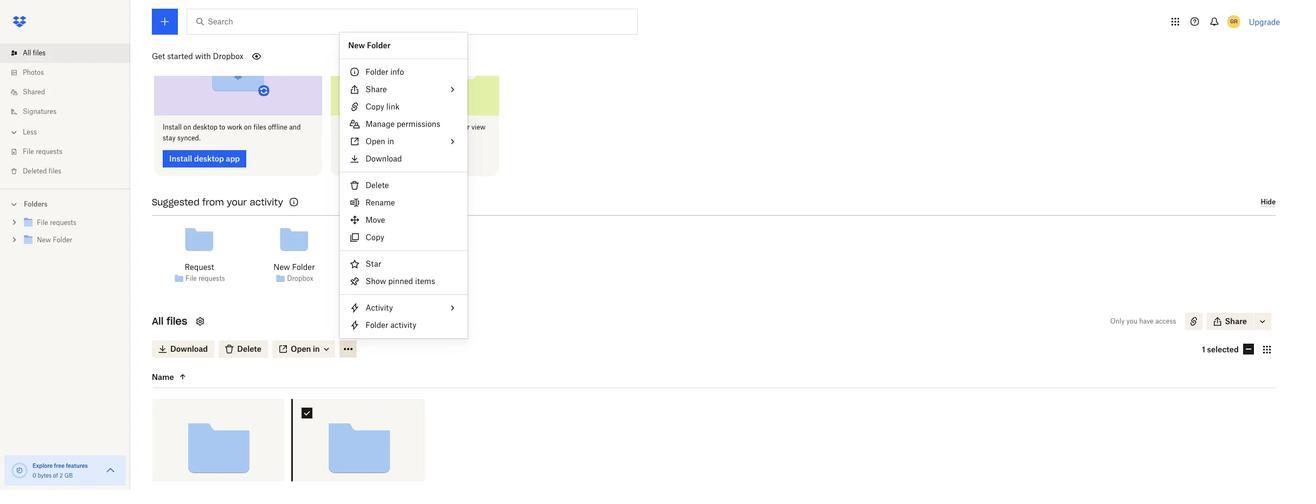 Task type: locate. For each thing, give the bounding box(es) containing it.
1 vertical spatial new folder
[[274, 262, 315, 272]]

your
[[227, 197, 247, 208]]

0 horizontal spatial new folder
[[274, 262, 315, 272]]

dropbox
[[213, 52, 244, 61], [287, 275, 313, 283], [382, 275, 408, 283]]

1 horizontal spatial file
[[186, 275, 197, 283]]

2 copy from the top
[[366, 233, 385, 242]]

activity down activity menu item
[[391, 321, 417, 330]]

work
[[227, 123, 242, 131]]

files
[[33, 49, 46, 57], [254, 123, 266, 131], [360, 123, 373, 131], [49, 167, 61, 175], [167, 315, 187, 328]]

file requests up show pinned items
[[366, 262, 412, 272]]

share inside menu item
[[366, 85, 387, 94]]

1 horizontal spatial activity
[[391, 321, 417, 330]]

1 horizontal spatial dropbox
[[287, 275, 313, 283]]

0 horizontal spatial all
[[23, 49, 31, 57]]

copy for copy link
[[366, 102, 385, 111]]

share up access.
[[340, 123, 358, 131]]

copy left link
[[366, 102, 385, 111]]

0 vertical spatial requests
[[36, 148, 62, 156]]

upgrade link
[[1250, 17, 1281, 26]]

0 vertical spatial activity
[[250, 197, 283, 208]]

2 horizontal spatial share
[[1226, 317, 1248, 326]]

folder activity menu item
[[340, 317, 468, 334]]

0 horizontal spatial file
[[23, 148, 34, 156]]

1 vertical spatial file requests
[[366, 262, 412, 272]]

requests up the deleted files
[[36, 148, 62, 156]]

pinned
[[388, 277, 413, 286]]

copy
[[366, 102, 385, 111], [366, 233, 385, 242]]

share up selected
[[1226, 317, 1248, 326]]

all files
[[23, 49, 46, 57], [152, 315, 187, 328]]

less
[[23, 128, 37, 136]]

0
[[33, 473, 36, 479]]

0 horizontal spatial all files
[[23, 49, 46, 57]]

name button
[[152, 371, 243, 384]]

photos link
[[9, 63, 130, 82]]

1 horizontal spatial share
[[366, 85, 387, 94]]

1 vertical spatial with
[[374, 123, 388, 131]]

2 horizontal spatial file requests link
[[366, 261, 412, 273]]

0 vertical spatial new
[[348, 41, 365, 50]]

dropbox down new folder link
[[287, 275, 313, 283]]

permissions
[[397, 119, 441, 129]]

0 horizontal spatial file requests
[[23, 148, 62, 156]]

dropbox down star menu item
[[382, 275, 408, 283]]

in
[[388, 137, 394, 146]]

1 copy from the top
[[366, 102, 385, 111]]

file requests for the middle file requests link
[[366, 262, 412, 272]]

install
[[163, 123, 182, 131]]

1 horizontal spatial file requests link
[[186, 274, 225, 284]]

0 horizontal spatial on
[[184, 123, 191, 131]]

requests down request link
[[199, 275, 225, 283]]

group
[[0, 212, 130, 257]]

download menu item
[[340, 150, 468, 168]]

0 horizontal spatial share
[[340, 123, 358, 131]]

folders button
[[0, 196, 130, 212]]

0 horizontal spatial and
[[289, 123, 301, 131]]

on
[[184, 123, 191, 131], [244, 123, 252, 131]]

share inside button
[[1226, 317, 1248, 326]]

0 horizontal spatial with
[[195, 52, 211, 61]]

files inside list item
[[33, 49, 46, 57]]

file
[[23, 148, 34, 156], [366, 262, 379, 272], [186, 275, 197, 283]]

1 vertical spatial all files
[[152, 315, 187, 328]]

share
[[366, 85, 387, 94], [340, 123, 358, 131], [1226, 317, 1248, 326]]

2 horizontal spatial file requests
[[366, 262, 412, 272]]

requests
[[36, 148, 62, 156], [381, 262, 412, 272], [199, 275, 225, 283]]

star menu item
[[340, 256, 468, 273]]

folder
[[367, 41, 391, 50], [366, 67, 389, 77], [292, 262, 315, 272], [366, 321, 389, 330]]

requests up show pinned items
[[381, 262, 412, 272]]

on up synced.
[[184, 123, 191, 131]]

1 dropbox link from the left
[[287, 274, 313, 284]]

2 vertical spatial file requests
[[186, 275, 225, 283]]

0 horizontal spatial dropbox link
[[287, 274, 313, 284]]

0 vertical spatial all files
[[23, 49, 46, 57]]

copy down move
[[366, 233, 385, 242]]

desktop
[[193, 123, 218, 131]]

1 horizontal spatial on
[[244, 123, 252, 131]]

copy link
[[366, 102, 400, 111]]

1 horizontal spatial all files
[[152, 315, 187, 328]]

0 horizontal spatial requests
[[36, 148, 62, 156]]

0 horizontal spatial file requests link
[[9, 142, 130, 162]]

2
[[60, 473, 63, 479]]

edit
[[450, 123, 462, 131]]

photos
[[23, 68, 44, 77]]

2 vertical spatial file
[[186, 275, 197, 283]]

1 vertical spatial share
[[340, 123, 358, 131]]

file requests down request link
[[186, 275, 225, 283]]

signatures link
[[9, 102, 130, 122]]

requests for the middle file requests link
[[381, 262, 412, 272]]

0 vertical spatial share
[[366, 85, 387, 94]]

share inside share files with anyone and control edit or view access.
[[340, 123, 358, 131]]

share menu item
[[340, 81, 468, 98]]

all files link
[[9, 43, 130, 63]]

share up copy link
[[366, 85, 387, 94]]

only you have access
[[1111, 317, 1177, 325]]

1 vertical spatial copy
[[366, 233, 385, 242]]

folder info
[[366, 67, 404, 77]]

1 horizontal spatial and
[[414, 123, 425, 131]]

2 horizontal spatial dropbox
[[382, 275, 408, 283]]

with for started
[[195, 52, 211, 61]]

with up open in
[[374, 123, 388, 131]]

dropbox link down new folder link
[[287, 274, 313, 284]]

share files with anyone and control edit or view access.
[[340, 123, 486, 142]]

with
[[195, 52, 211, 61], [374, 123, 388, 131]]

file down request link
[[186, 275, 197, 283]]

1 vertical spatial new
[[274, 262, 290, 272]]

deleted files link
[[9, 162, 130, 181]]

request
[[185, 262, 214, 272]]

1 horizontal spatial file requests
[[186, 275, 225, 283]]

1 and from the left
[[289, 123, 301, 131]]

with for files
[[374, 123, 388, 131]]

control
[[427, 123, 448, 131]]

file requests link
[[9, 142, 130, 162], [366, 261, 412, 273], [186, 274, 225, 284]]

2 vertical spatial share
[[1226, 317, 1248, 326]]

new folder link
[[274, 261, 315, 273]]

star
[[366, 259, 381, 269]]

file for file requests link to the bottom
[[186, 275, 197, 283]]

file down less on the left
[[23, 148, 34, 156]]

info
[[391, 67, 404, 77]]

0 vertical spatial all
[[23, 49, 31, 57]]

manage permissions
[[366, 119, 441, 129]]

file requests
[[23, 148, 62, 156], [366, 262, 412, 272], [186, 275, 225, 283]]

new
[[348, 41, 365, 50], [274, 262, 290, 272]]

with inside share files with anyone and control edit or view access.
[[374, 123, 388, 131]]

dropbox link for requests
[[382, 274, 408, 284]]

install on desktop to work on files offline and stay synced.
[[163, 123, 301, 142]]

2 and from the left
[[414, 123, 425, 131]]

open in
[[366, 137, 394, 146]]

1 vertical spatial activity
[[391, 321, 417, 330]]

only
[[1111, 317, 1125, 325]]

and inside share files with anyone and control edit or view access.
[[414, 123, 425, 131]]

rename
[[366, 198, 395, 207]]

list
[[0, 37, 130, 189]]

folder info menu item
[[340, 63, 468, 81]]

2 dropbox link from the left
[[382, 274, 408, 284]]

file requests up the deleted files
[[23, 148, 62, 156]]

1 horizontal spatial requests
[[199, 275, 225, 283]]

dropbox link
[[287, 274, 313, 284], [382, 274, 408, 284]]

dropbox right started
[[213, 52, 244, 61]]

open in menu item
[[340, 133, 468, 150]]

0 vertical spatial copy
[[366, 102, 385, 111]]

copy inside menu item
[[366, 233, 385, 242]]

access.
[[340, 134, 362, 142]]

delete menu item
[[340, 177, 468, 194]]

view
[[472, 123, 486, 131]]

get
[[152, 52, 165, 61]]

file requests link down request link
[[186, 274, 225, 284]]

move
[[366, 215, 385, 225]]

file up the show
[[366, 262, 379, 272]]

copy inside menu item
[[366, 102, 385, 111]]

free
[[54, 463, 65, 469]]

activity
[[250, 197, 283, 208], [391, 321, 417, 330]]

activity inside menu item
[[391, 321, 417, 330]]

of
[[53, 473, 58, 479]]

new folder
[[348, 41, 391, 50], [274, 262, 315, 272]]

2 horizontal spatial file
[[366, 262, 379, 272]]

manage
[[366, 119, 395, 129]]

file requests link up show pinned items
[[366, 261, 412, 273]]

upgrade
[[1250, 17, 1281, 26]]

1 horizontal spatial dropbox link
[[382, 274, 408, 284]]

1 vertical spatial requests
[[381, 262, 412, 272]]

on right "work"
[[244, 123, 252, 131]]

dropbox link down star menu item
[[382, 274, 408, 284]]

file requests link up the deleted files
[[9, 142, 130, 162]]

1 horizontal spatial with
[[374, 123, 388, 131]]

0 vertical spatial file
[[23, 148, 34, 156]]

rename menu item
[[340, 194, 468, 212]]

folder inside 'menu item'
[[366, 67, 389, 77]]

and right offline
[[289, 123, 301, 131]]

1 horizontal spatial all
[[152, 315, 164, 328]]

2 horizontal spatial requests
[[381, 262, 412, 272]]

0 vertical spatial new folder
[[348, 41, 391, 50]]

1 vertical spatial file
[[366, 262, 379, 272]]

activity right "your"
[[250, 197, 283, 208]]

2 vertical spatial requests
[[199, 275, 225, 283]]

0 vertical spatial with
[[195, 52, 211, 61]]

and left control
[[414, 123, 425, 131]]

file for the middle file requests link
[[366, 262, 379, 272]]

with right started
[[195, 52, 211, 61]]

and
[[289, 123, 301, 131], [414, 123, 425, 131]]

all
[[23, 49, 31, 57], [152, 315, 164, 328]]



Task type: vqa. For each thing, say whether or not it's contained in the screenshot.
Deleted Files
yes



Task type: describe. For each thing, give the bounding box(es) containing it.
name
[[152, 372, 174, 382]]

gb
[[64, 473, 73, 479]]

0 vertical spatial file requests
[[23, 148, 62, 156]]

signatures
[[23, 107, 56, 116]]

anyone
[[390, 123, 412, 131]]

to
[[219, 123, 225, 131]]

move menu item
[[340, 212, 468, 229]]

0 horizontal spatial activity
[[250, 197, 283, 208]]

download
[[366, 154, 402, 163]]

quota usage element
[[11, 462, 28, 480]]

requests for file requests link to the bottom
[[199, 275, 225, 283]]

started
[[167, 52, 193, 61]]

list containing all files
[[0, 37, 130, 189]]

1 selected
[[1203, 345, 1240, 354]]

1 vertical spatial all
[[152, 315, 164, 328]]

2 vertical spatial file requests link
[[186, 274, 225, 284]]

shared link
[[9, 82, 130, 102]]

delete
[[366, 181, 389, 190]]

all inside all files list item
[[23, 49, 31, 57]]

show pinned items
[[366, 277, 435, 286]]

1 horizontal spatial new folder
[[348, 41, 391, 50]]

explore
[[33, 463, 53, 469]]

features
[[66, 463, 88, 469]]

manage permissions menu item
[[340, 116, 468, 133]]

request link
[[185, 261, 214, 273]]

deleted files
[[23, 167, 61, 175]]

all files inside list item
[[23, 49, 46, 57]]

folder, file requests row
[[152, 399, 284, 491]]

folder activity
[[366, 321, 417, 330]]

items
[[415, 277, 435, 286]]

dropbox for new
[[287, 275, 313, 283]]

folder inside menu item
[[366, 321, 389, 330]]

suggested from your activity
[[152, 197, 283, 208]]

have
[[1140, 317, 1154, 325]]

file requests for file requests link to the bottom
[[186, 275, 225, 283]]

all files list item
[[0, 43, 130, 63]]

access
[[1156, 317, 1177, 325]]

dropbox link for folder
[[287, 274, 313, 284]]

files inside install on desktop to work on files offline and stay synced.
[[254, 123, 266, 131]]

dropbox image
[[9, 11, 30, 33]]

files inside share files with anyone and control edit or view access.
[[360, 123, 373, 131]]

folders
[[24, 200, 48, 208]]

deleted
[[23, 167, 47, 175]]

0 vertical spatial file requests link
[[9, 142, 130, 162]]

selected
[[1208, 345, 1240, 354]]

synced.
[[177, 134, 201, 142]]

or
[[464, 123, 470, 131]]

bytes
[[38, 473, 52, 479]]

1 horizontal spatial new
[[348, 41, 365, 50]]

copy for copy
[[366, 233, 385, 242]]

from
[[202, 197, 224, 208]]

0 horizontal spatial dropbox
[[213, 52, 244, 61]]

open
[[366, 137, 386, 146]]

0 horizontal spatial new
[[274, 262, 290, 272]]

dropbox for file
[[382, 275, 408, 283]]

2 on from the left
[[244, 123, 252, 131]]

get started with dropbox
[[152, 52, 244, 61]]

1 on from the left
[[184, 123, 191, 131]]

link
[[387, 102, 400, 111]]

activity
[[366, 303, 393, 313]]

activity menu item
[[340, 300, 468, 317]]

offline
[[268, 123, 288, 131]]

and inside install on desktop to work on files offline and stay synced.
[[289, 123, 301, 131]]

explore free features 0 bytes of 2 gb
[[33, 463, 88, 479]]

1 vertical spatial file requests link
[[366, 261, 412, 273]]

show
[[366, 277, 386, 286]]

copy menu item
[[340, 229, 468, 246]]

stay
[[163, 134, 176, 142]]

you
[[1127, 317, 1138, 325]]

shared
[[23, 88, 45, 96]]

1
[[1203, 345, 1206, 354]]

suggested
[[152, 197, 200, 208]]

less image
[[9, 127, 20, 138]]

show pinned items menu item
[[340, 273, 468, 290]]

copy link menu item
[[340, 98, 468, 116]]

share button
[[1207, 313, 1254, 330]]

folder, new folder row
[[293, 399, 425, 491]]



